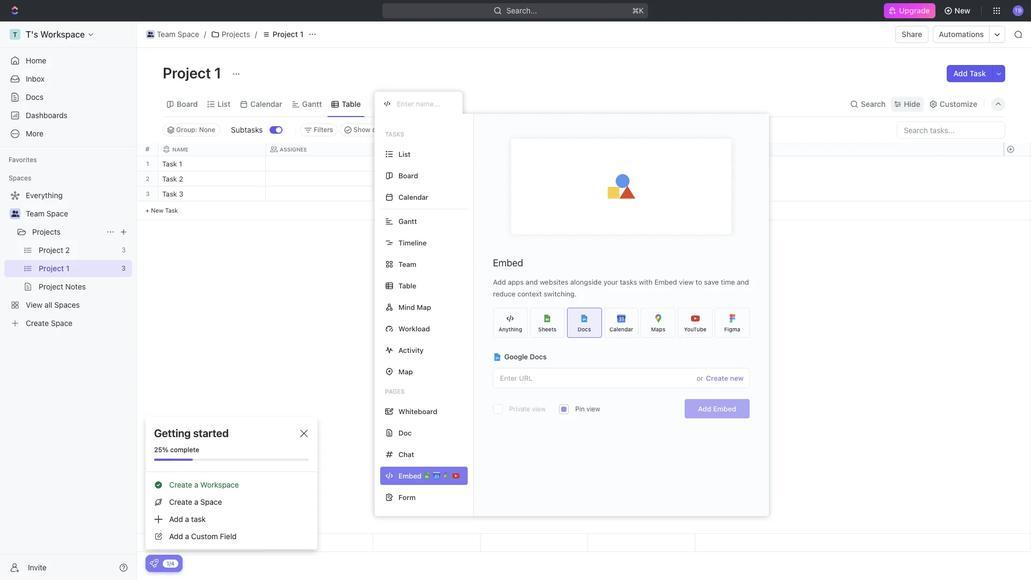Task type: locate. For each thing, give the bounding box(es) containing it.
view right private
[[532, 405, 546, 413]]

team space right user group icon
[[26, 209, 68, 218]]

2 ‎task from the top
[[162, 175, 177, 183]]

2 vertical spatial docs
[[530, 352, 547, 361]]

upgrade
[[900, 6, 930, 15]]

hide
[[904, 99, 921, 108]]

1 horizontal spatial 3
[[179, 190, 183, 198]]

team space
[[157, 30, 199, 39], [26, 209, 68, 218]]

row group
[[137, 156, 159, 220], [159, 156, 696, 220], [1004, 156, 1031, 220], [1004, 534, 1031, 552]]

task for add task
[[970, 69, 986, 78]]

add for add task
[[954, 69, 968, 78]]

figma
[[725, 326, 741, 332]]

add up reduce
[[493, 278, 506, 286]]

view
[[388, 99, 406, 108]]

2 horizontal spatial docs
[[578, 326, 591, 332]]

view for pin view
[[587, 405, 601, 413]]

add inside button
[[698, 405, 712, 413]]

view left save
[[679, 278, 694, 286]]

press space to select this row. row containing task 3
[[159, 186, 696, 203]]

team space link inside sidebar 'navigation'
[[26, 205, 130, 222]]

and up context at right
[[526, 278, 538, 286]]

1 vertical spatial embed
[[655, 278, 677, 286]]

0 horizontal spatial new
[[151, 207, 164, 214]]

1 horizontal spatial embed
[[655, 278, 677, 286]]

a up create a space
[[194, 480, 198, 489]]

team space inside sidebar 'navigation'
[[26, 209, 68, 218]]

add up customize
[[954, 69, 968, 78]]

2 vertical spatial calendar
[[610, 326, 634, 332]]

0 horizontal spatial /
[[204, 30, 206, 39]]

press space to select this row. row
[[137, 156, 159, 171], [159, 156, 696, 173], [137, 171, 159, 186], [159, 171, 696, 188], [137, 186, 159, 201], [159, 186, 696, 203], [159, 534, 696, 552]]

1 vertical spatial space
[[47, 209, 68, 218]]

0 vertical spatial team
[[157, 30, 176, 39]]

‎task for ‎task 1
[[162, 160, 177, 168]]

project
[[273, 30, 298, 39], [163, 64, 211, 82]]

0 vertical spatial team space link
[[143, 28, 202, 41]]

to do
[[380, 176, 399, 183], [380, 191, 399, 198]]

1 horizontal spatial view
[[587, 405, 601, 413]]

2 horizontal spatial view
[[679, 278, 694, 286]]

add
[[954, 69, 968, 78], [493, 278, 506, 286], [698, 405, 712, 413], [169, 515, 183, 524], [169, 532, 183, 541]]

0 vertical spatial project
[[273, 30, 298, 39]]

1 horizontal spatial and
[[737, 278, 749, 286]]

table link
[[340, 96, 361, 111]]

cell
[[266, 156, 373, 171], [373, 156, 481, 171], [481, 156, 588, 171], [266, 171, 373, 186], [481, 171, 588, 186], [266, 186, 373, 201], [481, 186, 588, 201]]

add left task
[[169, 515, 183, 524]]

0 vertical spatial to do cell
[[373, 171, 481, 186]]

show
[[354, 126, 371, 134]]

0 vertical spatial projects
[[222, 30, 250, 39]]

‎task 2
[[162, 175, 183, 183]]

1 vertical spatial board
[[399, 171, 418, 180]]

table
[[342, 99, 361, 108], [399, 281, 417, 290]]

embed up apps
[[493, 257, 524, 269]]

calendar up subtasks button
[[250, 99, 282, 108]]

a for workspace
[[194, 480, 198, 489]]

1 vertical spatial projects link
[[32, 224, 102, 241]]

0 horizontal spatial board
[[177, 99, 198, 108]]

add for add a task
[[169, 515, 183, 524]]

2 vertical spatial create
[[169, 498, 192, 507]]

complete
[[170, 446, 199, 454]]

0 vertical spatial table
[[342, 99, 361, 108]]

0 vertical spatial new
[[955, 6, 971, 15]]

0 horizontal spatial team space
[[26, 209, 68, 218]]

0 vertical spatial space
[[178, 30, 199, 39]]

projects
[[222, 30, 250, 39], [32, 227, 61, 236]]

2 horizontal spatial team
[[399, 260, 417, 268]]

tree
[[4, 187, 132, 332]]

add inside add apps and websites alongside your tasks with embed view to save time and reduce context switching.
[[493, 278, 506, 286]]

3 left task 3
[[146, 190, 150, 197]]

1 vertical spatial team space link
[[26, 205, 130, 222]]

embed down or create new
[[714, 405, 737, 413]]

1 vertical spatial project 1
[[163, 64, 225, 82]]

docs down inbox
[[26, 92, 44, 102]]

calendar up timeline
[[399, 193, 429, 201]]

a left task
[[185, 515, 189, 524]]

share button
[[896, 26, 929, 43]]

0 vertical spatial to
[[380, 176, 388, 183]]

Enter name... field
[[396, 99, 454, 109]]

docs
[[26, 92, 44, 102], [578, 326, 591, 332], [530, 352, 547, 361]]

2 to do cell from the top
[[373, 186, 481, 201]]

task up customize
[[970, 69, 986, 78]]

2 left ‎task 2
[[146, 175, 150, 182]]

2 do from the top
[[390, 191, 399, 198]]

0 vertical spatial to do
[[380, 176, 399, 183]]

add inside button
[[954, 69, 968, 78]]

list
[[218, 99, 231, 108], [399, 150, 411, 158]]

create up add a task on the left bottom of the page
[[169, 498, 192, 507]]

favorites
[[9, 156, 37, 164]]

tasks
[[620, 278, 637, 286]]

create
[[706, 374, 729, 382], [169, 480, 192, 489], [169, 498, 192, 507]]

/
[[204, 30, 206, 39], [255, 30, 257, 39]]

2 / from the left
[[255, 30, 257, 39]]

close image
[[300, 430, 308, 437]]

do down tasks on the top left of page
[[390, 176, 399, 183]]

new for new
[[955, 6, 971, 15]]

team inside sidebar 'navigation'
[[26, 209, 44, 218]]

gantt up timeline
[[399, 217, 417, 225]]

workload
[[399, 324, 430, 333]]

team
[[157, 30, 176, 39], [26, 209, 44, 218], [399, 260, 417, 268]]

new up automations in the right top of the page
[[955, 6, 971, 15]]

1 horizontal spatial board
[[399, 171, 418, 180]]

embed right with
[[655, 278, 677, 286]]

⌘k
[[633, 6, 645, 15]]

1 vertical spatial list
[[399, 150, 411, 158]]

2 vertical spatial space
[[200, 498, 222, 507]]

to
[[380, 176, 388, 183], [380, 191, 388, 198], [696, 278, 703, 286]]

1 / from the left
[[204, 30, 206, 39]]

‎task up ‎task 2
[[162, 160, 177, 168]]

table up mind
[[399, 281, 417, 290]]

do up timeline
[[390, 191, 399, 198]]

0 horizontal spatial team space link
[[26, 205, 130, 222]]

1 and from the left
[[526, 278, 538, 286]]

automations
[[939, 30, 984, 39]]

create right or
[[706, 374, 729, 382]]

a up task
[[194, 498, 198, 507]]

view right pin
[[587, 405, 601, 413]]

1 horizontal spatial /
[[255, 30, 257, 39]]

new inside button
[[955, 6, 971, 15]]

alongside
[[571, 278, 602, 286]]

view inside add apps and websites alongside your tasks with embed view to save time and reduce context switching.
[[679, 278, 694, 286]]

doc
[[399, 429, 412, 437]]

0 vertical spatial list
[[218, 99, 231, 108]]

2 horizontal spatial embed
[[714, 405, 737, 413]]

add a custom field
[[169, 532, 237, 541]]

1 vertical spatial to
[[380, 191, 388, 198]]

map
[[417, 303, 431, 311], [399, 367, 413, 376]]

25% complete
[[154, 446, 199, 454]]

add for add embed
[[698, 405, 712, 413]]

1 vertical spatial map
[[399, 367, 413, 376]]

1 vertical spatial to do
[[380, 191, 399, 198]]

list down tasks on the top left of page
[[399, 150, 411, 158]]

0 horizontal spatial docs
[[26, 92, 44, 102]]

1 vertical spatial docs
[[578, 326, 591, 332]]

search button
[[847, 96, 889, 111]]

add down or
[[698, 405, 712, 413]]

board down tasks on the top left of page
[[399, 171, 418, 180]]

tree inside sidebar 'navigation'
[[4, 187, 132, 332]]

user group image
[[11, 211, 19, 217]]

1 vertical spatial do
[[390, 191, 399, 198]]

new button
[[940, 2, 977, 19]]

map down activity
[[399, 367, 413, 376]]

‎task down the ‎task 1 on the left of page
[[162, 175, 177, 183]]

to do for ‎task 2
[[380, 176, 399, 183]]

0 horizontal spatial 2
[[146, 175, 150, 182]]

dashboards link
[[4, 107, 132, 124]]

team right user group icon
[[26, 209, 44, 218]]

team down timeline
[[399, 260, 417, 268]]

a
[[194, 480, 198, 489], [194, 498, 198, 507], [185, 515, 189, 524], [185, 532, 189, 541]]

docs right google
[[530, 352, 547, 361]]

space down the create a workspace
[[200, 498, 222, 507]]

0 horizontal spatial space
[[47, 209, 68, 218]]

favorites button
[[4, 154, 41, 167]]

space right user group icon
[[47, 209, 68, 218]]

started
[[193, 427, 229, 440]]

task inside button
[[970, 69, 986, 78]]

team space right user group image
[[157, 30, 199, 39]]

map right mind
[[417, 303, 431, 311]]

create up create a space
[[169, 480, 192, 489]]

0 horizontal spatial embed
[[493, 257, 524, 269]]

0 vertical spatial do
[[390, 176, 399, 183]]

1 vertical spatial task
[[162, 190, 177, 198]]

gantt left table link
[[302, 99, 322, 108]]

table up show
[[342, 99, 361, 108]]

0 horizontal spatial projects
[[32, 227, 61, 236]]

switching.
[[544, 290, 577, 298]]

1 horizontal spatial team
[[157, 30, 176, 39]]

0 vertical spatial board
[[177, 99, 198, 108]]

0 vertical spatial ‎task
[[162, 160, 177, 168]]

0 horizontal spatial 3
[[146, 190, 150, 197]]

1 vertical spatial team
[[26, 209, 44, 218]]

do for task 3
[[390, 191, 399, 198]]

1 vertical spatial table
[[399, 281, 417, 290]]

1 vertical spatial ‎task
[[162, 175, 177, 183]]

2 to do from the top
[[380, 191, 399, 198]]

2 vertical spatial embed
[[714, 405, 737, 413]]

onboarding checklist button element
[[150, 559, 159, 568]]

team right user group image
[[157, 30, 176, 39]]

board left list link
[[177, 99, 198, 108]]

websites
[[540, 278, 569, 286]]

spaces
[[9, 174, 31, 182]]

create for create a space
[[169, 498, 192, 507]]

0 vertical spatial projects link
[[208, 28, 253, 41]]

1
[[300, 30, 304, 39], [214, 64, 222, 82], [179, 160, 182, 168], [146, 160, 149, 167]]

to do cell for task 3
[[373, 186, 481, 201]]

create a space
[[169, 498, 222, 507]]

0 vertical spatial task
[[970, 69, 986, 78]]

2 inside 1 2 3
[[146, 175, 150, 182]]

list up subtasks button
[[218, 99, 231, 108]]

with
[[639, 278, 653, 286]]

mind map
[[399, 303, 431, 311]]

0 horizontal spatial table
[[342, 99, 361, 108]]

form
[[399, 493, 416, 502]]

create a workspace
[[169, 480, 239, 489]]

grid containing ‎task 1
[[137, 143, 1032, 552]]

1 horizontal spatial 2
[[179, 175, 183, 183]]

0 horizontal spatial and
[[526, 278, 538, 286]]

Enter URL text field
[[494, 369, 697, 388]]

view
[[679, 278, 694, 286], [532, 405, 546, 413], [587, 405, 601, 413]]

and right time
[[737, 278, 749, 286]]

task down task 3
[[165, 207, 178, 214]]

1 horizontal spatial gantt
[[399, 217, 417, 225]]

3
[[179, 190, 183, 198], [146, 190, 150, 197]]

embed inside button
[[714, 405, 737, 413]]

2 up task 3
[[179, 175, 183, 183]]

customize button
[[926, 96, 981, 111]]

add down add a task on the left bottom of the page
[[169, 532, 183, 541]]

0 vertical spatial embed
[[493, 257, 524, 269]]

1 vertical spatial create
[[169, 480, 192, 489]]

hide button
[[891, 96, 924, 111]]

calendar
[[250, 99, 282, 108], [399, 193, 429, 201], [610, 326, 634, 332]]

docs right sheets
[[578, 326, 591, 332]]

1 horizontal spatial project 1
[[273, 30, 304, 39]]

task
[[970, 69, 986, 78], [162, 190, 177, 198], [165, 207, 178, 214]]

0 horizontal spatial project 1
[[163, 64, 225, 82]]

row
[[159, 143, 696, 156]]

2 horizontal spatial calendar
[[610, 326, 634, 332]]

1 vertical spatial gantt
[[399, 217, 417, 225]]

1 horizontal spatial team space
[[157, 30, 199, 39]]

subtasks button
[[227, 121, 270, 139]]

1 horizontal spatial calendar
[[399, 193, 429, 201]]

task down ‎task 2
[[162, 190, 177, 198]]

to do cell
[[373, 171, 481, 186], [373, 186, 481, 201]]

tree containing team space
[[4, 187, 132, 332]]

press space to select this row. row containing ‎task 1
[[159, 156, 696, 173]]

and
[[526, 278, 538, 286], [737, 278, 749, 286]]

1 vertical spatial projects
[[32, 227, 61, 236]]

2 vertical spatial task
[[165, 207, 178, 214]]

new down task 3
[[151, 207, 164, 214]]

calendar left maps
[[610, 326, 634, 332]]

1 do from the top
[[390, 176, 399, 183]]

2
[[179, 175, 183, 183], [146, 175, 150, 182]]

1 vertical spatial to do cell
[[373, 186, 481, 201]]

1 horizontal spatial list
[[399, 150, 411, 158]]

home link
[[4, 52, 132, 69]]

customize
[[940, 99, 978, 108]]

Search tasks... text field
[[898, 122, 1005, 138]]

1 ‎task from the top
[[162, 160, 177, 168]]

2 vertical spatial to
[[696, 278, 703, 286]]

1 vertical spatial team space
[[26, 209, 68, 218]]

create for create a workspace
[[169, 480, 192, 489]]

3 down ‎task 2
[[179, 190, 183, 198]]

a down add a task on the left bottom of the page
[[185, 532, 189, 541]]

2 vertical spatial team
[[399, 260, 417, 268]]

space right user group image
[[178, 30, 199, 39]]

new task
[[151, 207, 178, 214]]

do
[[390, 176, 399, 183], [390, 191, 399, 198]]

0 horizontal spatial team
[[26, 209, 44, 218]]

press space to select this row. row containing ‎task 2
[[159, 171, 696, 188]]

0 horizontal spatial gantt
[[302, 99, 322, 108]]

onboarding checklist button image
[[150, 559, 159, 568]]

project 1
[[273, 30, 304, 39], [163, 64, 225, 82]]

0 vertical spatial docs
[[26, 92, 44, 102]]

0 vertical spatial map
[[417, 303, 431, 311]]

#
[[145, 145, 150, 153]]

0 horizontal spatial calendar
[[250, 99, 282, 108]]

1 horizontal spatial new
[[955, 6, 971, 15]]

grid
[[137, 143, 1032, 552]]

1 vertical spatial new
[[151, 207, 164, 214]]

1 to do from the top
[[380, 176, 399, 183]]

2 and from the left
[[737, 278, 749, 286]]

row group containing 1 2 3
[[137, 156, 159, 220]]

1 vertical spatial calendar
[[399, 193, 429, 201]]

1 to do cell from the top
[[373, 171, 481, 186]]



Task type: describe. For each thing, give the bounding box(es) containing it.
private
[[509, 405, 530, 413]]

tasks
[[385, 131, 404, 138]]

to do cell for ‎task 2
[[373, 171, 481, 186]]

to do for task 3
[[380, 191, 399, 198]]

1 horizontal spatial team space link
[[143, 28, 202, 41]]

1 horizontal spatial project
[[273, 30, 298, 39]]

mind
[[399, 303, 415, 311]]

add embed
[[698, 405, 737, 413]]

search
[[861, 99, 886, 108]]

1 inside 1 2 3
[[146, 160, 149, 167]]

task for new task
[[165, 207, 178, 214]]

workspace
[[200, 480, 239, 489]]

1 2 3
[[146, 160, 150, 197]]

0 vertical spatial gantt
[[302, 99, 322, 108]]

show closed button
[[340, 124, 398, 136]]

time
[[721, 278, 735, 286]]

closed
[[372, 126, 393, 134]]

sheets
[[539, 326, 557, 332]]

sidebar navigation
[[0, 21, 137, 580]]

pages
[[385, 388, 405, 395]]

search...
[[507, 6, 538, 15]]

press space to select this row. row containing 3
[[137, 186, 159, 201]]

1 horizontal spatial table
[[399, 281, 417, 290]]

home
[[26, 56, 46, 65]]

do for ‎task 2
[[390, 176, 399, 183]]

view button
[[374, 91, 409, 117]]

share
[[902, 30, 923, 39]]

getting
[[154, 427, 191, 440]]

your
[[604, 278, 618, 286]]

private view
[[509, 405, 546, 413]]

task
[[191, 515, 206, 524]]

‎task 1
[[162, 160, 182, 168]]

project 1 link
[[259, 28, 306, 41]]

new for new task
[[151, 207, 164, 214]]

pin view
[[576, 405, 601, 413]]

docs inside sidebar 'navigation'
[[26, 92, 44, 102]]

google
[[505, 352, 528, 361]]

0 vertical spatial calendar
[[250, 99, 282, 108]]

add a task
[[169, 515, 206, 524]]

1 horizontal spatial space
[[178, 30, 199, 39]]

task 3
[[162, 190, 183, 198]]

calendar link
[[248, 96, 282, 111]]

add for add a custom field
[[169, 532, 183, 541]]

0 horizontal spatial project
[[163, 64, 211, 82]]

0 vertical spatial team space
[[157, 30, 199, 39]]

board link
[[175, 96, 198, 111]]

add embed button
[[685, 399, 750, 419]]

add task button
[[948, 65, 993, 82]]

automations button
[[934, 26, 990, 42]]

custom
[[191, 532, 218, 541]]

save
[[704, 278, 719, 286]]

or create new
[[697, 374, 744, 382]]

getting started
[[154, 427, 229, 440]]

subtasks
[[231, 125, 263, 134]]

view button
[[374, 96, 409, 111]]

a for space
[[194, 498, 198, 507]]

‎task for ‎task 2
[[162, 175, 177, 183]]

2 for 1
[[146, 175, 150, 182]]

1 horizontal spatial projects link
[[208, 28, 253, 41]]

add task
[[954, 69, 986, 78]]

embed inside add apps and websites alongside your tasks with embed view to save time and reduce context switching.
[[655, 278, 677, 286]]

list link
[[216, 96, 231, 111]]

timeline
[[399, 238, 427, 247]]

inbox
[[26, 74, 45, 83]]

0 horizontal spatial list
[[218, 99, 231, 108]]

google docs
[[505, 352, 547, 361]]

to for ‎task 2
[[380, 176, 388, 183]]

0 horizontal spatial projects link
[[32, 224, 102, 241]]

a for custom
[[185, 532, 189, 541]]

gantt link
[[300, 96, 322, 111]]

or
[[697, 374, 704, 382]]

chat
[[399, 450, 414, 459]]

youtube
[[684, 326, 707, 332]]

whiteboard
[[399, 407, 438, 416]]

0 vertical spatial project 1
[[273, 30, 304, 39]]

pin
[[576, 405, 585, 413]]

space inside sidebar 'navigation'
[[47, 209, 68, 218]]

press space to select this row. row containing 1
[[137, 156, 159, 171]]

2 for ‎task
[[179, 175, 183, 183]]

1 horizontal spatial docs
[[530, 352, 547, 361]]

0 vertical spatial create
[[706, 374, 729, 382]]

view for private view
[[532, 405, 546, 413]]

context
[[518, 290, 542, 298]]

docs link
[[4, 89, 132, 106]]

reduce
[[493, 290, 516, 298]]

1 horizontal spatial projects
[[222, 30, 250, 39]]

activity
[[399, 346, 424, 354]]

row group containing ‎task 1
[[159, 156, 696, 220]]

2 horizontal spatial space
[[200, 498, 222, 507]]

apps
[[508, 278, 524, 286]]

a for task
[[185, 515, 189, 524]]

25%
[[154, 446, 169, 454]]

add for add apps and websites alongside your tasks with embed view to save time and reduce context switching.
[[493, 278, 506, 286]]

upgrade link
[[885, 3, 936, 18]]

invite
[[28, 563, 47, 572]]

dashboards
[[26, 111, 67, 120]]

user group image
[[147, 32, 154, 37]]

show closed
[[354, 126, 393, 134]]

anything
[[499, 326, 523, 332]]

maps
[[652, 326, 666, 332]]

projects inside sidebar 'navigation'
[[32, 227, 61, 236]]

field
[[220, 532, 237, 541]]

press space to select this row. row containing 2
[[137, 171, 159, 186]]

new
[[730, 374, 744, 382]]

to inside add apps and websites alongside your tasks with embed view to save time and reduce context switching.
[[696, 278, 703, 286]]

to for task 3
[[380, 191, 388, 198]]

1/4
[[167, 560, 175, 567]]

add apps and websites alongside your tasks with embed view to save time and reduce context switching.
[[493, 278, 749, 298]]

0 horizontal spatial map
[[399, 367, 413, 376]]



Task type: vqa. For each thing, say whether or not it's contained in the screenshot.
projects
yes



